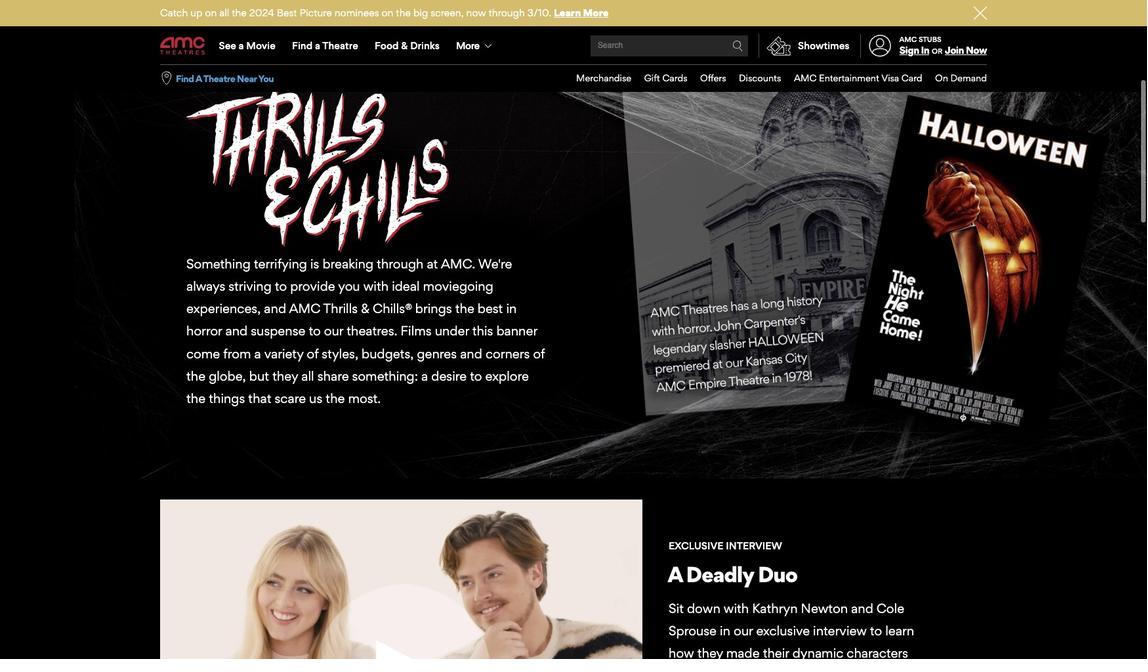 Task type: describe. For each thing, give the bounding box(es) containing it.
we're
[[479, 256, 513, 272]]

sit down with kathryn newton and cole sprouse in our exclusive interview to learn how they made their dynamic characte
[[669, 601, 915, 659]]

striving
[[229, 278, 272, 294]]

sign in or join amc stubs element
[[861, 28, 988, 64]]

amc.
[[441, 256, 476, 272]]

things
[[209, 391, 245, 406]]

at
[[427, 256, 438, 272]]

entertainment
[[820, 72, 880, 83]]

they inside 'something terrifying is breaking through at amc. we're always striving to provide you with ideal moviegoing experiences, and amc thrills & chills® brings the best in horror and suspense to our theatres. films under this banner come from a variety of styles, budgets, genres and corners of the globe, but they all share something: a desire to explore the things that scare us the most.'
[[273, 368, 298, 384]]

theatres.
[[347, 323, 398, 339]]

interview
[[814, 623, 867, 639]]

brings
[[416, 301, 452, 317]]

offers link
[[688, 65, 727, 92]]

dynamic
[[793, 646, 844, 659]]

they inside sit down with kathryn newton and cole sprouse in our exclusive interview to learn how they made their dynamic characte
[[698, 646, 724, 659]]

see a movie
[[219, 39, 276, 52]]

learn more link
[[554, 7, 609, 19]]

join
[[946, 44, 965, 57]]

user profile image
[[862, 35, 899, 57]]

find a theatre near you button
[[176, 72, 274, 85]]

that
[[248, 391, 272, 406]]

made
[[727, 646, 760, 659]]

now
[[467, 7, 486, 19]]

1 on from the left
[[205, 7, 217, 19]]

under
[[435, 323, 469, 339]]

terrifying
[[254, 256, 307, 272]]

offers
[[701, 72, 727, 83]]

best
[[478, 301, 503, 317]]

a right see
[[239, 39, 244, 52]]

1 horizontal spatial a
[[668, 562, 683, 588]]

the left 2024
[[232, 7, 247, 19]]

globe,
[[209, 368, 246, 384]]

merchandise
[[577, 72, 632, 83]]

amc stubs sign in or join now
[[900, 35, 988, 57]]

suspense
[[251, 323, 306, 339]]

cards
[[663, 72, 688, 83]]

theatre for a
[[323, 39, 358, 52]]

something terrifying is breaking through at amc. we're always striving to provide you with ideal moviegoing experiences, and amc thrills & chills® brings the best in horror and suspense to our theatres. films under this banner come from a variety of styles, budgets, genres and corners of the globe, but they all share something: a desire to explore the things that scare us the most.
[[187, 256, 545, 406]]

all inside 'something terrifying is breaking through at amc. we're always striving to provide you with ideal moviegoing experiences, and amc thrills & chills® brings the best in horror and suspense to our theatres. films under this banner come from a variety of styles, budgets, genres and corners of the globe, but they all share something: a desire to explore the things that scare us the most.'
[[302, 368, 314, 384]]

catch up on all the 2024 best picture nominees on the big screen, now through 3/10. learn more
[[160, 7, 609, 19]]

food & drinks link
[[367, 28, 448, 64]]

how
[[669, 646, 695, 659]]

& inside 'food & drinks' link
[[401, 39, 408, 52]]

amc for visa
[[795, 72, 817, 83]]

provide
[[290, 278, 335, 294]]

a right from
[[255, 346, 261, 362]]

duo
[[758, 562, 798, 588]]

interview
[[726, 540, 783, 552]]

share
[[318, 368, 349, 384]]

in inside sit down with kathryn newton and cole sprouse in our exclusive interview to learn how they made their dynamic characte
[[720, 623, 731, 639]]

cole
[[877, 601, 905, 616]]

variety
[[265, 346, 304, 362]]

card
[[902, 72, 923, 83]]

best
[[277, 7, 297, 19]]

1 vertical spatial amc thrills and chills image
[[187, 73, 449, 253]]

with inside 'something terrifying is breaking through at amc. we're always striving to provide you with ideal moviegoing experiences, and amc thrills & chills® brings the best in horror and suspense to our theatres. films under this banner come from a variety of styles, budgets, genres and corners of the globe, but they all share something: a desire to explore the things that scare us the most.'
[[364, 278, 389, 294]]

gift
[[645, 72, 661, 83]]

see a movie link
[[211, 28, 284, 64]]

more inside button
[[456, 39, 480, 52]]

nominees
[[335, 7, 379, 19]]

find for find a theatre
[[292, 39, 313, 52]]

visa
[[882, 72, 900, 83]]

3/10.
[[528, 7, 552, 19]]

menu containing more
[[160, 28, 988, 64]]

and inside sit down with kathryn newton and cole sprouse in our exclusive interview to learn how they made their dynamic characte
[[852, 601, 874, 616]]

thrills
[[324, 301, 358, 317]]

2024
[[249, 7, 274, 19]]

showtimes image
[[760, 34, 799, 58]]

newton
[[802, 601, 849, 616]]

sit
[[669, 601, 684, 616]]

banner
[[497, 323, 538, 339]]

lisa frankenstein interview image
[[160, 500, 643, 659]]

amc inside 'something terrifying is breaking through at amc. we're always striving to provide you with ideal moviegoing experiences, and amc thrills & chills® brings the best in horror and suspense to our theatres. films under this banner come from a variety of styles, budgets, genres and corners of the globe, but they all share something: a desire to explore the things that scare us the most.'
[[289, 301, 321, 317]]

& inside 'something terrifying is breaking through at amc. we're always striving to provide you with ideal moviegoing experiences, and amc thrills & chills® brings the best in horror and suspense to our theatres. films under this banner come from a variety of styles, budgets, genres and corners of the globe, but they all share something: a desire to explore the things that scare us the most.'
[[361, 301, 370, 317]]

with inside sit down with kathryn newton and cole sprouse in our exclusive interview to learn how they made their dynamic characte
[[724, 601, 749, 616]]

something
[[187, 256, 251, 272]]

us
[[309, 391, 323, 406]]

desire
[[432, 368, 467, 384]]

exclusive interview
[[669, 540, 783, 552]]

movie
[[247, 39, 276, 52]]

on
[[936, 72, 949, 83]]

in
[[922, 44, 930, 57]]

to inside sit down with kathryn newton and cole sprouse in our exclusive interview to learn how they made their dynamic characte
[[871, 623, 883, 639]]

picture
[[300, 7, 332, 19]]

is
[[311, 256, 319, 272]]

find a theatre link
[[284, 28, 367, 64]]

search the AMC website text field
[[596, 41, 733, 51]]

learn
[[886, 623, 915, 639]]

but
[[249, 368, 269, 384]]

near
[[237, 73, 257, 84]]

catch
[[160, 7, 188, 19]]

screen,
[[431, 7, 464, 19]]

find a theatre
[[292, 39, 358, 52]]

horror
[[187, 323, 222, 339]]

the left the big
[[396, 7, 411, 19]]

a left desire
[[422, 368, 428, 384]]

and up suspense
[[264, 301, 286, 317]]

the down moviegoing
[[456, 301, 475, 317]]

and down this
[[460, 346, 483, 362]]

sign in button
[[900, 44, 930, 57]]

0 vertical spatial all
[[219, 7, 229, 19]]

or
[[932, 47, 943, 56]]

films
[[401, 323, 432, 339]]



Task type: vqa. For each thing, say whether or not it's contained in the screenshot.
movie poster for Dune: Part Two IMAGE
no



Task type: locate. For each thing, give the bounding box(es) containing it.
theatre inside button
[[203, 73, 235, 84]]

big
[[414, 7, 428, 19]]

find left near at the top of the page
[[176, 73, 194, 84]]

amc inside amc stubs sign in or join now
[[900, 35, 918, 44]]

0 vertical spatial our
[[324, 323, 344, 339]]

our
[[324, 323, 344, 339], [734, 623, 754, 639]]

1 vertical spatial in
[[720, 623, 731, 639]]

amc logo image
[[160, 37, 206, 55], [160, 37, 206, 55]]

deadly
[[687, 562, 755, 588]]

amc down the provide in the top of the page
[[289, 301, 321, 317]]

menu
[[160, 28, 988, 64], [564, 65, 988, 92]]

our inside sit down with kathryn newton and cole sprouse in our exclusive interview to learn how they made their dynamic characte
[[734, 623, 754, 639]]

1 vertical spatial amc
[[795, 72, 817, 83]]

find down picture on the top left of page
[[292, 39, 313, 52]]

on demand link
[[923, 65, 988, 92]]

on
[[205, 7, 217, 19], [382, 7, 394, 19]]

1 vertical spatial find
[[176, 73, 194, 84]]

a inside button
[[196, 73, 202, 84]]

0 vertical spatial they
[[273, 368, 298, 384]]

with right down
[[724, 601, 749, 616]]

& up theatres.
[[361, 301, 370, 317]]

they down sprouse
[[698, 646, 724, 659]]

to left learn at the right bottom of the page
[[871, 623, 883, 639]]

find inside button
[[176, 73, 194, 84]]

0 horizontal spatial theatre
[[203, 73, 235, 84]]

in right the best
[[507, 301, 517, 317]]

1 of from the left
[[307, 346, 319, 362]]

1 vertical spatial with
[[724, 601, 749, 616]]

0 vertical spatial in
[[507, 301, 517, 317]]

amc entertainment visa card
[[795, 72, 923, 83]]

1 horizontal spatial in
[[720, 623, 731, 639]]

1 horizontal spatial with
[[724, 601, 749, 616]]

exclusive
[[669, 540, 724, 552]]

1 vertical spatial theatre
[[203, 73, 235, 84]]

join now button
[[946, 44, 988, 57]]

learn
[[554, 7, 581, 19]]

2 vertical spatial amc
[[289, 301, 321, 317]]

1 horizontal spatial through
[[489, 7, 525, 19]]

of
[[307, 346, 319, 362], [534, 346, 545, 362]]

menu down showtimes image
[[564, 65, 988, 92]]

experiences,
[[187, 301, 261, 317]]

0 horizontal spatial all
[[219, 7, 229, 19]]

submit search icon image
[[733, 41, 743, 51]]

all up 'us' on the left bottom of the page
[[302, 368, 314, 384]]

you
[[338, 278, 360, 294]]

amc thrills and chills image
[[0, 0, 1148, 29], [187, 73, 449, 253]]

0 horizontal spatial with
[[364, 278, 389, 294]]

demand
[[951, 72, 988, 83]]

see
[[219, 39, 236, 52]]

0 horizontal spatial amc
[[289, 301, 321, 317]]

menu down learn
[[160, 28, 988, 64]]

exclusive
[[757, 623, 810, 639]]

1 vertical spatial they
[[698, 646, 724, 659]]

0 vertical spatial theatre
[[323, 39, 358, 52]]

0 horizontal spatial find
[[176, 73, 194, 84]]

1 horizontal spatial of
[[534, 346, 545, 362]]

the
[[232, 7, 247, 19], [396, 7, 411, 19], [456, 301, 475, 317], [187, 368, 206, 384], [187, 391, 206, 406], [326, 391, 345, 406]]

1 horizontal spatial all
[[302, 368, 314, 384]]

more
[[584, 7, 609, 19], [456, 39, 480, 52]]

a down picture on the top left of page
[[315, 39, 320, 52]]

a left near at the top of the page
[[196, 73, 202, 84]]

showtimes link
[[759, 34, 850, 58]]

0 vertical spatial find
[[292, 39, 313, 52]]

1 horizontal spatial our
[[734, 623, 754, 639]]

0 horizontal spatial of
[[307, 346, 319, 362]]

through up the ideal
[[377, 256, 424, 272]]

theatre down nominees
[[323, 39, 358, 52]]

1 horizontal spatial theatre
[[323, 39, 358, 52]]

2 on from the left
[[382, 7, 394, 19]]

explore
[[486, 368, 529, 384]]

with right you
[[364, 278, 389, 294]]

1 horizontal spatial amc
[[795, 72, 817, 83]]

to down the terrifying
[[275, 278, 287, 294]]

amc entertainment visa card link
[[782, 65, 923, 92]]

a
[[196, 73, 202, 84], [668, 562, 683, 588]]

breaking
[[323, 256, 374, 272]]

chills®
[[373, 301, 412, 317]]

they down the variety
[[273, 368, 298, 384]]

all
[[219, 7, 229, 19], [302, 368, 314, 384]]

our up made
[[734, 623, 754, 639]]

gift cards link
[[632, 65, 688, 92]]

through right the "now"
[[489, 7, 525, 19]]

they
[[273, 368, 298, 384], [698, 646, 724, 659]]

in up made
[[720, 623, 731, 639]]

and left cole
[[852, 601, 874, 616]]

0 horizontal spatial through
[[377, 256, 424, 272]]

ideal
[[392, 278, 420, 294]]

in inside 'something terrifying is breaking through at amc. we're always striving to provide you with ideal moviegoing experiences, and amc thrills & chills® brings the best in horror and suspense to our theatres. films under this banner come from a variety of styles, budgets, genres and corners of the globe, but they all share something: a desire to explore the things that scare us the most.'
[[507, 301, 517, 317]]

0 vertical spatial more
[[584, 7, 609, 19]]

0 horizontal spatial on
[[205, 7, 217, 19]]

from
[[223, 346, 251, 362]]

styles,
[[322, 346, 359, 362]]

amc up the sign
[[900, 35, 918, 44]]

0 vertical spatial with
[[364, 278, 389, 294]]

the down come
[[187, 368, 206, 384]]

come
[[187, 346, 220, 362]]

on demand
[[936, 72, 988, 83]]

scare
[[275, 391, 306, 406]]

of left 'styles,'
[[307, 346, 319, 362]]

find for find a theatre near you
[[176, 73, 194, 84]]

sign
[[900, 44, 920, 57]]

theatre left near at the top of the page
[[203, 73, 235, 84]]

genres
[[417, 346, 457, 362]]

1 vertical spatial &
[[361, 301, 370, 317]]

this
[[473, 323, 493, 339]]

the left the things
[[187, 391, 206, 406]]

1 vertical spatial through
[[377, 256, 424, 272]]

to right desire
[[470, 368, 482, 384]]

our up 'styles,'
[[324, 323, 344, 339]]

&
[[401, 39, 408, 52], [361, 301, 370, 317]]

1 vertical spatial all
[[302, 368, 314, 384]]

a up the 'sit'
[[668, 562, 683, 588]]

1 horizontal spatial find
[[292, 39, 313, 52]]

to
[[275, 278, 287, 294], [309, 323, 321, 339], [470, 368, 482, 384], [871, 623, 883, 639]]

find inside menu
[[292, 39, 313, 52]]

amc down showtimes link
[[795, 72, 817, 83]]

1 vertical spatial our
[[734, 623, 754, 639]]

always
[[187, 278, 225, 294]]

most.
[[348, 391, 381, 406]]

now
[[967, 44, 988, 57]]

through
[[489, 7, 525, 19], [377, 256, 424, 272]]

1 vertical spatial menu
[[564, 65, 988, 92]]

2 horizontal spatial amc
[[900, 35, 918, 44]]

through inside 'something terrifying is breaking through at amc. we're always striving to provide you with ideal moviegoing experiences, and amc thrills & chills® brings the best in horror and suspense to our theatres. films under this banner come from a variety of styles, budgets, genres and corners of the globe, but they all share something: a desire to explore the things that scare us the most.'
[[377, 256, 424, 272]]

menu containing merchandise
[[564, 65, 988, 92]]

1 vertical spatial a
[[668, 562, 683, 588]]

0 horizontal spatial more
[[456, 39, 480, 52]]

more down the "now"
[[456, 39, 480, 52]]

1 horizontal spatial on
[[382, 7, 394, 19]]

0 horizontal spatial a
[[196, 73, 202, 84]]

0 vertical spatial amc
[[900, 35, 918, 44]]

0 vertical spatial &
[[401, 39, 408, 52]]

0 vertical spatial menu
[[160, 28, 988, 64]]

sprouse
[[669, 623, 717, 639]]

0 vertical spatial a
[[196, 73, 202, 84]]

all right up
[[219, 7, 229, 19]]

the right 'us' on the left bottom of the page
[[326, 391, 345, 406]]

discounts
[[740, 72, 782, 83]]

of right corners
[[534, 346, 545, 362]]

our inside 'something terrifying is breaking through at amc. we're always striving to provide you with ideal moviegoing experiences, and amc thrills & chills® brings the best in horror and suspense to our theatres. films under this banner come from a variety of styles, budgets, genres and corners of the globe, but they all share something: a desire to explore the things that scare us the most.'
[[324, 323, 344, 339]]

0 vertical spatial through
[[489, 7, 525, 19]]

something:
[[352, 368, 418, 384]]

0 horizontal spatial they
[[273, 368, 298, 384]]

on right up
[[205, 7, 217, 19]]

stubs
[[919, 35, 942, 44]]

and
[[264, 301, 286, 317], [226, 323, 248, 339], [460, 346, 483, 362], [852, 601, 874, 616]]

to right suspense
[[309, 323, 321, 339]]

theatre
[[323, 39, 358, 52], [203, 73, 235, 84]]

moviegoing
[[423, 278, 494, 294]]

theatre for a
[[203, 73, 235, 84]]

food & drinks
[[375, 39, 440, 52]]

0 horizontal spatial our
[[324, 323, 344, 339]]

cookie consent banner dialog
[[0, 624, 1148, 659]]

gift cards
[[645, 72, 688, 83]]

and up from
[[226, 323, 248, 339]]

merchandise link
[[564, 65, 632, 92]]

down
[[688, 601, 721, 616]]

1 vertical spatial more
[[456, 39, 480, 52]]

& right food
[[401, 39, 408, 52]]

0 horizontal spatial &
[[361, 301, 370, 317]]

2 of from the left
[[534, 346, 545, 362]]

a deadly duo
[[668, 562, 798, 588]]

0 horizontal spatial in
[[507, 301, 517, 317]]

1 horizontal spatial &
[[401, 39, 408, 52]]

0 vertical spatial amc thrills and chills image
[[0, 0, 1148, 29]]

amc
[[900, 35, 918, 44], [795, 72, 817, 83], [289, 301, 321, 317]]

kathryn
[[753, 601, 798, 616]]

food
[[375, 39, 399, 52]]

discounts link
[[727, 65, 782, 92]]

amc for sign
[[900, 35, 918, 44]]

more right learn
[[584, 7, 609, 19]]

on right nominees
[[382, 7, 394, 19]]

a
[[239, 39, 244, 52], [315, 39, 320, 52], [255, 346, 261, 362], [422, 368, 428, 384]]

1 horizontal spatial more
[[584, 7, 609, 19]]

1 horizontal spatial they
[[698, 646, 724, 659]]

corners
[[486, 346, 530, 362]]



